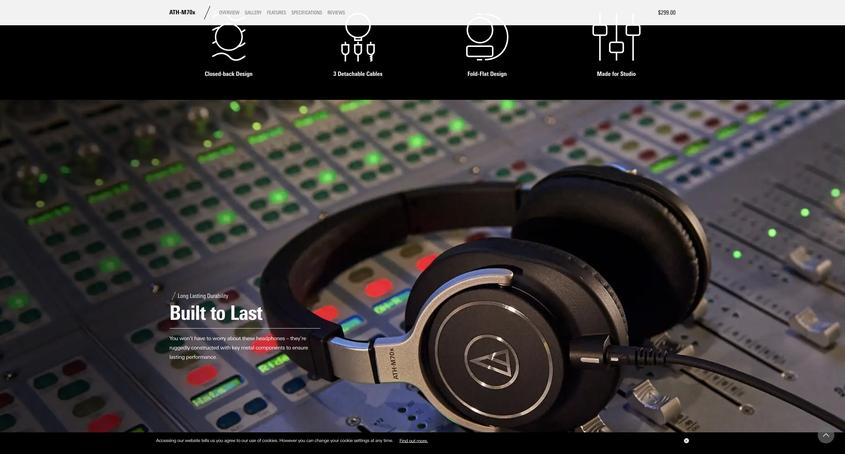 Task type: vqa. For each thing, say whether or not it's contained in the screenshot.
constructed
yes



Task type: locate. For each thing, give the bounding box(es) containing it.
to right agree
[[237, 438, 240, 444]]

you
[[169, 335, 178, 342]]

to right have
[[207, 335, 211, 342]]

cross image
[[685, 440, 688, 443]]

you right us
[[216, 438, 223, 444]]

$299.00
[[658, 9, 676, 16]]

2 design from the left
[[490, 70, 507, 78]]

agree
[[224, 438, 235, 444]]

1 horizontal spatial you
[[298, 438, 305, 444]]

design right flat
[[490, 70, 507, 78]]

0 horizontal spatial you
[[216, 438, 223, 444]]

key
[[232, 345, 240, 351]]

detachable
[[338, 70, 365, 78]]

design right back
[[236, 70, 253, 78]]

can
[[306, 438, 314, 444]]

website
[[185, 438, 200, 444]]

settings
[[354, 438, 369, 444]]

our
[[177, 438, 184, 444], [242, 438, 248, 444]]

closed-
[[205, 70, 223, 78]]

accessing our website tells us you agree to our use of cookies. however you can change your cookie settings at any time.
[[156, 438, 395, 444]]

to
[[207, 335, 211, 342], [286, 345, 291, 351], [237, 438, 240, 444]]

features
[[267, 10, 286, 16]]

0 horizontal spatial to
[[207, 335, 211, 342]]

find
[[400, 438, 408, 444]]

1 horizontal spatial our
[[242, 438, 248, 444]]

made for studio
[[597, 70, 636, 78]]

back
[[223, 70, 235, 78]]

worry
[[213, 335, 226, 342]]

fold-
[[468, 70, 480, 78]]

about
[[227, 335, 241, 342]]

lasting
[[169, 354, 185, 360]]

ath-m70x
[[169, 9, 195, 16]]

1 our from the left
[[177, 438, 184, 444]]

our left website
[[177, 438, 184, 444]]

2 our from the left
[[242, 438, 248, 444]]

components
[[256, 345, 285, 351]]

2 vertical spatial to
[[237, 438, 240, 444]]

design for closed-back design
[[236, 70, 253, 78]]

use
[[249, 438, 256, 444]]

0 horizontal spatial design
[[236, 70, 253, 78]]

you left can
[[298, 438, 305, 444]]

1 design from the left
[[236, 70, 253, 78]]

for
[[613, 70, 619, 78]]

any
[[375, 438, 383, 444]]

change
[[315, 438, 329, 444]]

made
[[597, 70, 611, 78]]

to down –
[[286, 345, 291, 351]]

more.
[[417, 438, 428, 444]]

0 vertical spatial to
[[207, 335, 211, 342]]

you
[[216, 438, 223, 444], [298, 438, 305, 444]]

however
[[279, 438, 297, 444]]

1 horizontal spatial design
[[490, 70, 507, 78]]

metal
[[241, 345, 254, 351]]

1 vertical spatial to
[[286, 345, 291, 351]]

ruggedly
[[169, 345, 190, 351]]

0 horizontal spatial our
[[177, 438, 184, 444]]

–
[[286, 335, 289, 342]]

1 horizontal spatial to
[[237, 438, 240, 444]]

find out more.
[[400, 438, 428, 444]]

design
[[236, 70, 253, 78], [490, 70, 507, 78]]

arrow up image
[[823, 433, 829, 439]]

our left "use"
[[242, 438, 248, 444]]



Task type: describe. For each thing, give the bounding box(es) containing it.
us
[[210, 438, 215, 444]]

headphones
[[256, 335, 285, 342]]

cookies.
[[262, 438, 278, 444]]

cables
[[367, 70, 383, 78]]

1 you from the left
[[216, 438, 223, 444]]

ensure
[[292, 345, 308, 351]]

of
[[257, 438, 261, 444]]

closed-back design
[[205, 70, 253, 78]]

these
[[242, 335, 255, 342]]

m70x
[[181, 9, 195, 16]]

overview
[[219, 10, 240, 16]]

constructed
[[191, 345, 219, 351]]

your
[[330, 438, 339, 444]]

performance.
[[186, 354, 217, 360]]

they're
[[290, 335, 306, 342]]

flat
[[480, 70, 489, 78]]

have
[[194, 335, 205, 342]]

fold-flat design
[[468, 70, 507, 78]]

you won't have to worry about these headphones – they're ruggedly constructed with key metal components to ensure lasting performance.
[[169, 335, 308, 360]]

at
[[371, 438, 374, 444]]

2 horizontal spatial to
[[286, 345, 291, 351]]

accessing
[[156, 438, 176, 444]]

gallery
[[245, 10, 262, 16]]

won't
[[180, 335, 193, 342]]

studio
[[621, 70, 636, 78]]

ath-
[[169, 9, 181, 16]]

3 detachable cables
[[333, 70, 383, 78]]

out
[[409, 438, 416, 444]]

2 you from the left
[[298, 438, 305, 444]]

tells
[[201, 438, 209, 444]]

reviews
[[328, 10, 345, 16]]

divider line image
[[201, 6, 214, 19]]

time.
[[384, 438, 393, 444]]

find out more. link
[[395, 436, 433, 446]]

cookie
[[340, 438, 353, 444]]

specifications
[[292, 10, 322, 16]]

3
[[333, 70, 336, 78]]

design for fold-flat design
[[490, 70, 507, 78]]

with
[[220, 345, 231, 351]]



